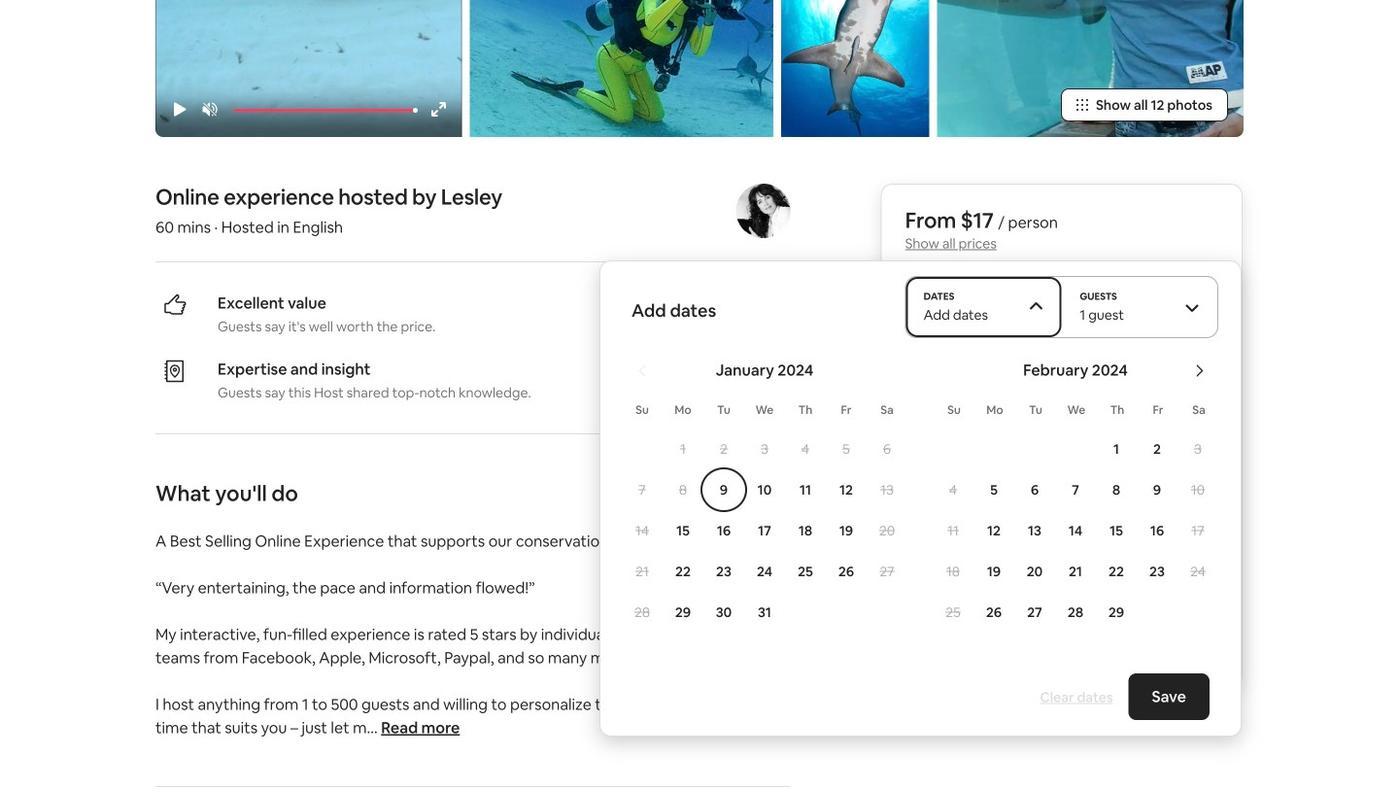 Task type: locate. For each thing, give the bounding box(es) containing it.
learn more about the host, lesley. image
[[736, 184, 791, 238], [736, 184, 791, 238]]

weird and wonderful hammerhead shark image
[[782, 0, 930, 137], [782, 0, 930, 137]]

maxine and lesley image
[[938, 0, 1244, 137], [938, 0, 1244, 137]]

lesley the underwater photographer image
[[470, 0, 774, 137], [470, 0, 774, 137]]



Task type: describe. For each thing, give the bounding box(es) containing it.
calendar application
[[601, 339, 1400, 675]]



Task type: vqa. For each thing, say whether or not it's contained in the screenshot.
Calendar application
yes



